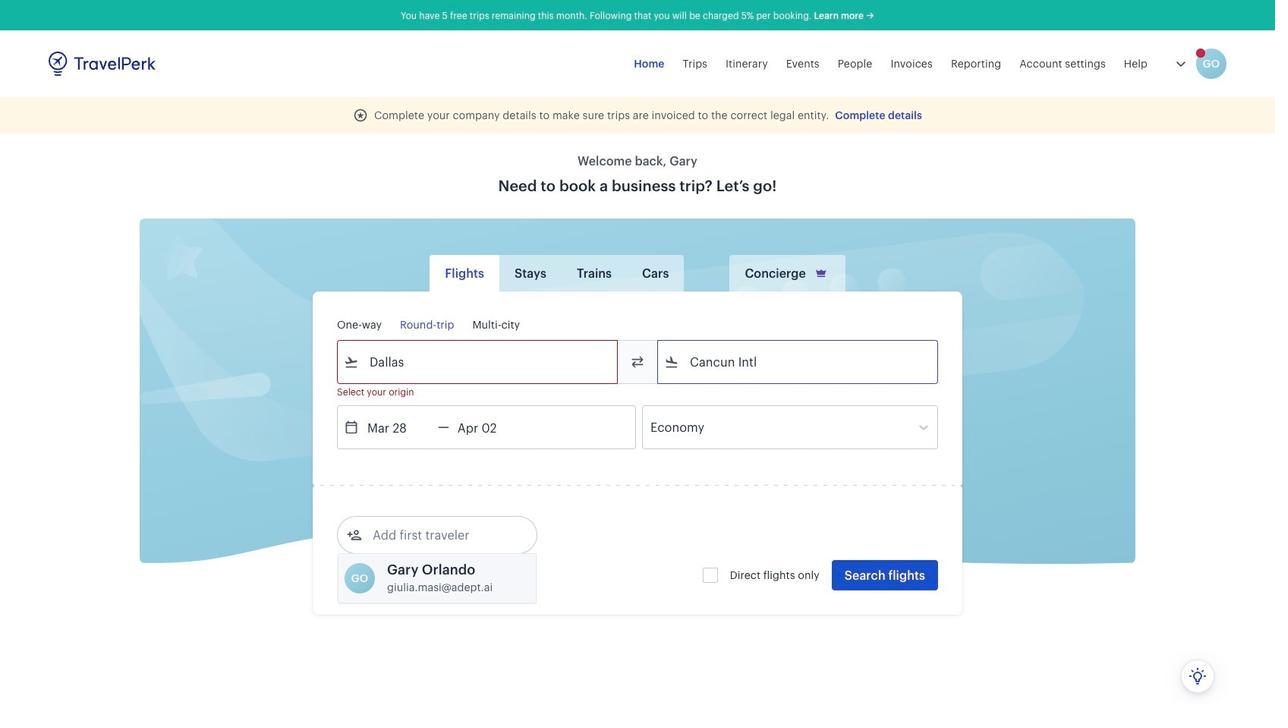 Task type: describe. For each thing, give the bounding box(es) containing it.
Add first traveler search field
[[362, 523, 520, 548]]

Return text field
[[449, 406, 528, 449]]



Task type: locate. For each thing, give the bounding box(es) containing it.
Depart text field
[[359, 406, 438, 449]]

From search field
[[359, 350, 598, 374]]

To search field
[[680, 350, 918, 374]]



